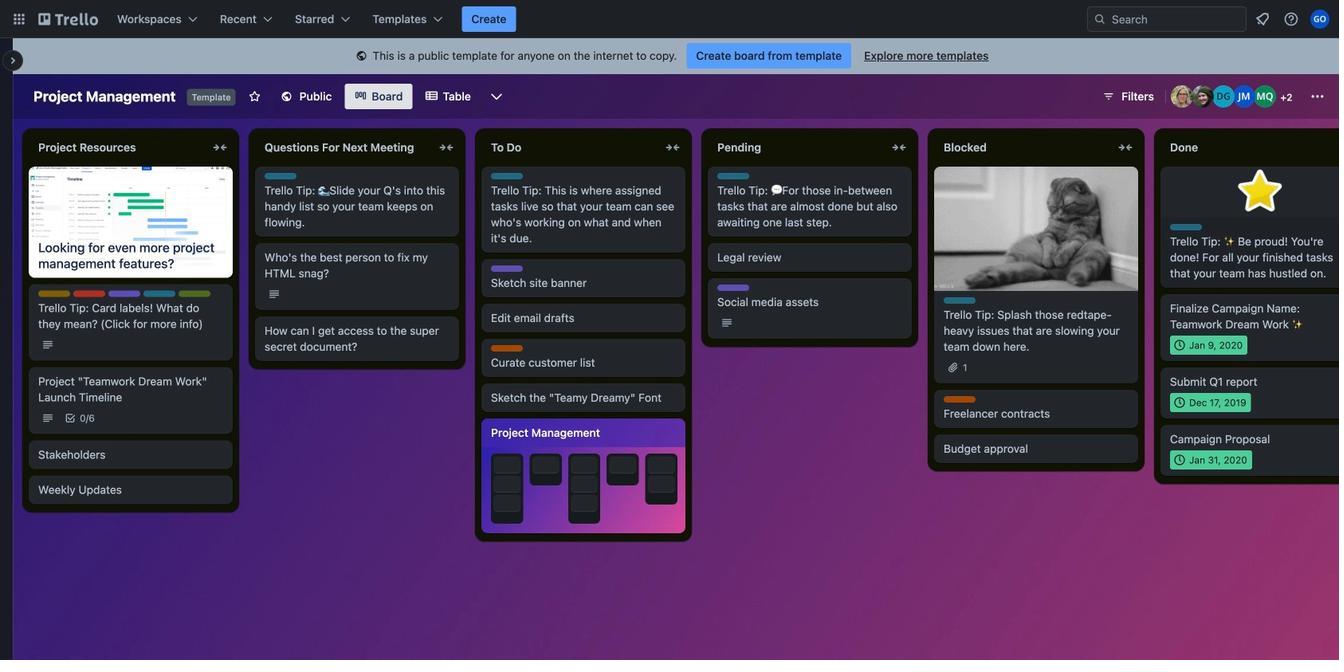 Task type: locate. For each thing, give the bounding box(es) containing it.
customize views image
[[489, 88, 504, 104]]

0 notifications image
[[1253, 10, 1272, 29]]

jordan mirchev (jordan_mirchev) image
[[1233, 85, 1255, 108]]

3 collapse list image from the left
[[1116, 138, 1135, 157]]

1 horizontal spatial collapse list image
[[890, 138, 909, 157]]

color: purple, title: "design team" element
[[491, 265, 523, 272], [717, 285, 749, 291], [108, 291, 140, 297]]

color: sky, title: "trello tip" element
[[265, 173, 297, 179], [491, 173, 523, 179], [717, 173, 749, 179], [1170, 224, 1202, 230], [143, 291, 175, 297], [944, 297, 976, 304]]

2 collapse list image from the left
[[437, 138, 456, 157]]

1 horizontal spatial collapse list image
[[437, 138, 456, 157]]

melody qiao (melodyqiao) image
[[1254, 85, 1276, 108]]

0 horizontal spatial collapse list image
[[210, 138, 230, 157]]

1 horizontal spatial color: orange, title: "one more step" element
[[944, 396, 976, 403]]

andrea crawford (andreacrawford8) image
[[1171, 85, 1193, 108]]

color: orange, title: "one more step" element
[[491, 345, 523, 352], [944, 396, 976, 403]]

collapse list image
[[663, 138, 682, 157], [890, 138, 909, 157], [1116, 138, 1135, 157]]

collapse list image
[[210, 138, 230, 157], [437, 138, 456, 157]]

0 horizontal spatial color: orange, title: "one more step" element
[[491, 345, 523, 352]]

color: lime, title: "halp" element
[[179, 291, 210, 297]]

color: red, title: "priority" element
[[73, 291, 105, 297]]

back to home image
[[38, 6, 98, 32]]

1 vertical spatial color: orange, title: "one more step" element
[[944, 396, 976, 403]]

2 horizontal spatial collapse list image
[[1116, 138, 1135, 157]]

None text field
[[29, 135, 207, 160], [708, 135, 886, 160], [29, 135, 207, 160], [708, 135, 886, 160]]

0 horizontal spatial color: purple, title: "design team" element
[[108, 291, 140, 297]]

None text field
[[481, 135, 660, 160], [934, 135, 1113, 160], [1161, 135, 1339, 160], [481, 135, 660, 160], [934, 135, 1113, 160], [1161, 135, 1339, 160]]

Search field
[[1106, 8, 1246, 30]]

1 collapse list image from the left
[[210, 138, 230, 157]]

sm image
[[354, 49, 369, 65]]

1 horizontal spatial color: purple, title: "design team" element
[[491, 265, 523, 272]]

0 horizontal spatial collapse list image
[[663, 138, 682, 157]]



Task type: vqa. For each thing, say whether or not it's contained in the screenshot.
Collapse list image
yes



Task type: describe. For each thing, give the bounding box(es) containing it.
star or unstar board image
[[248, 90, 261, 103]]

1 collapse list image from the left
[[663, 138, 682, 157]]

Board name text field
[[26, 84, 184, 109]]

open information menu image
[[1283, 11, 1299, 27]]

0 vertical spatial color: orange, title: "one more step" element
[[491, 345, 523, 352]]

2 collapse list image from the left
[[890, 138, 909, 157]]

primary element
[[0, 0, 1339, 38]]

2 horizontal spatial color: purple, title: "design team" element
[[717, 285, 749, 291]]

caity (caity) image
[[1192, 85, 1214, 108]]

star image
[[1235, 167, 1286, 218]]

search image
[[1094, 13, 1106, 26]]

devan goldstein (devangoldstein2) image
[[1212, 85, 1235, 108]]

gary orlando (garyorlando) image
[[1310, 10, 1330, 29]]

color: yellow, title: "copy request" element
[[38, 291, 70, 297]]

show menu image
[[1310, 88, 1326, 104]]



